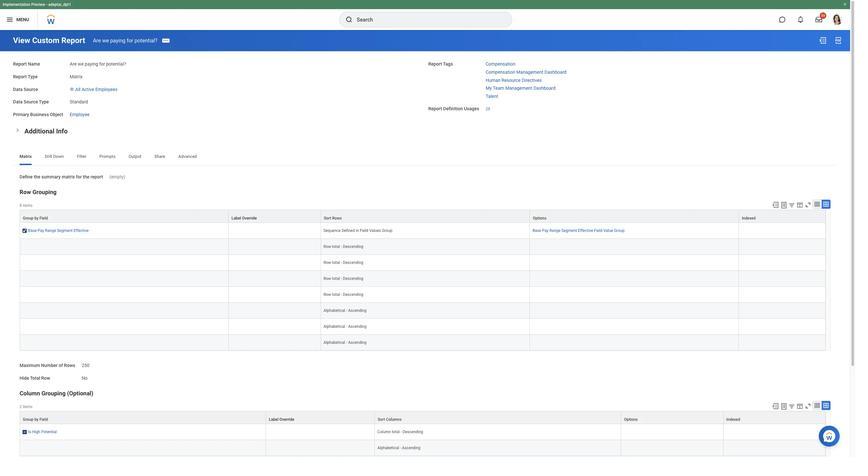 Task type: describe. For each thing, give the bounding box(es) containing it.
- inside menu banner
[[46, 2, 47, 7]]

additional info
[[24, 127, 68, 135]]

base for base pay range segment effective
[[28, 228, 37, 233]]

1 vertical spatial matrix
[[20, 154, 32, 159]]

2
[[20, 405, 22, 409]]

column grouping (optional)
[[20, 390, 93, 397]]

field up base pay range segment effective link
[[39, 216, 48, 221]]

row for third row total - descending row
[[324, 276, 331, 281]]

report type
[[13, 74, 38, 79]]

tags
[[443, 61, 453, 67]]

override for sort rows
[[242, 216, 257, 221]]

drill
[[45, 154, 52, 159]]

total for row containing is high potential
[[392, 430, 400, 434]]

data source image
[[70, 87, 74, 92]]

drill down
[[45, 154, 64, 159]]

compensation management dashboard
[[486, 69, 567, 75]]

prompts
[[99, 154, 116, 159]]

rows inside popup button
[[332, 216, 342, 221]]

report name
[[13, 61, 40, 67]]

select to filter grid data image
[[789, 403, 796, 410]]

1 row total - descending row from the top
[[20, 239, 826, 255]]

inbox large image
[[816, 16, 823, 23]]

report name element
[[70, 57, 126, 67]]

sort rows button
[[321, 210, 530, 222]]

base pay range segment effective
[[28, 228, 89, 233]]

row total - descending element for third row total - descending row
[[324, 275, 364, 281]]

filter
[[77, 154, 86, 159]]

3 alphabetical - ascending row from the top
[[20, 335, 826, 351]]

total for 1st row total - descending row from the bottom
[[332, 292, 340, 297]]

maximum number of rows
[[20, 363, 75, 368]]

primary business object
[[13, 112, 63, 117]]

descending for third row total - descending row
[[343, 276, 364, 281]]

matrix
[[62, 174, 75, 179]]

sort for sort rows
[[324, 216, 331, 221]]

3 row total - descending row from the top
[[20, 271, 826, 287]]

group by field for high
[[23, 417, 48, 422]]

0 horizontal spatial for
[[76, 174, 82, 179]]

view printable version (pdf) image
[[835, 37, 843, 44]]

dashboard inside my team management dashboard link
[[534, 86, 556, 91]]

are we paying for potential? for 'are we paying for potential?' 'link'
[[93, 37, 157, 44]]

alphabetical - ascending row inside column grouping (optional) group
[[20, 440, 826, 456]]

data source
[[13, 87, 38, 92]]

(optional)
[[67, 390, 93, 397]]

value
[[604, 228, 613, 233]]

all active employees link
[[75, 85, 118, 92]]

alphabetical - ascending element inside column grouping (optional) group
[[378, 445, 421, 450]]

33
[[822, 14, 825, 17]]

base pay range segment effective link
[[28, 227, 89, 233]]

indexed button for rows
[[739, 210, 826, 222]]

1 vertical spatial type
[[39, 99, 49, 105]]

total for 3rd row total - descending row from the bottom of the row grouping group
[[332, 260, 340, 265]]

implementation preview -   adeptai_dpt1
[[3, 2, 71, 7]]

label for sort rows
[[232, 216, 241, 221]]

by for high
[[34, 417, 39, 422]]

2 alphabetical - ascending row from the top
[[20, 319, 826, 335]]

group by field button for base pay range segment effective
[[20, 210, 228, 222]]

we for 'are we paying for potential?' 'link'
[[102, 37, 109, 44]]

notifications large image
[[798, 16, 804, 23]]

for for 'are we paying for potential?' 'link'
[[127, 37, 133, 44]]

toolbar for sort columns
[[769, 401, 831, 411]]

we for report name element
[[78, 61, 84, 67]]

of
[[59, 363, 63, 368]]

export to excel image for view printable version (pdf) icon
[[819, 37, 827, 44]]

options button for sort rows
[[530, 210, 739, 222]]

maximum number of rows element
[[82, 359, 89, 369]]

row for 3rd row total - descending row from the bottom of the row grouping group
[[324, 260, 331, 265]]

paying for report name element
[[85, 61, 98, 67]]

sort for sort columns
[[378, 417, 385, 422]]

8 items
[[20, 203, 33, 208]]

close environment banner image
[[843, 2, 847, 6]]

human
[[486, 78, 501, 83]]

2 row total - descending row from the top
[[20, 255, 826, 271]]

row total - descending element for 1st row total - descending row from the bottom
[[324, 291, 364, 297]]

fullscreen image
[[805, 201, 812, 208]]

summary
[[41, 174, 61, 179]]

menu banner
[[0, 0, 851, 30]]

row grouping
[[20, 189, 57, 195]]

row grouping group
[[20, 188, 831, 382]]

row total - descending for row total - descending element corresponding to 1st row total - descending row from the top of the row grouping group
[[324, 244, 364, 249]]

250
[[82, 363, 89, 368]]

expand table image
[[823, 201, 830, 207]]

row grouping button
[[20, 189, 57, 195]]

is high potential link
[[28, 428, 57, 434]]

employee
[[70, 112, 90, 117]]

advanced
[[178, 154, 197, 159]]

row containing is high potential
[[20, 424, 826, 440]]

29 button
[[486, 106, 491, 112]]

3 row from the top
[[20, 411, 826, 424]]

2 items
[[20, 405, 33, 409]]

group inside group
[[23, 417, 33, 422]]

hide
[[20, 376, 29, 381]]

1 alphabetical - ascending row from the top
[[20, 303, 826, 319]]

items selected list
[[486, 60, 577, 99]]

team
[[493, 86, 505, 91]]

compensation management dashboard link
[[486, 68, 567, 75]]

range for base pay range segment effective
[[45, 228, 56, 233]]

range for base pay range segment effective field value group
[[550, 228, 561, 233]]

are we paying for potential? for report name element
[[70, 61, 126, 67]]

my team management dashboard link
[[486, 84, 556, 91]]

values
[[369, 228, 381, 233]]

report for report name
[[13, 61, 27, 67]]

management inside my team management dashboard link
[[506, 86, 533, 91]]

employees
[[95, 87, 118, 92]]

custom
[[32, 36, 59, 45]]

segment for base pay range segment effective field value group
[[562, 228, 577, 233]]

view custom report main content
[[0, 30, 851, 457]]

are we paying for potential? link
[[93, 37, 157, 44]]

maximum
[[20, 363, 40, 368]]

indexed button for columns
[[724, 412, 826, 424]]

options for sort columns
[[624, 417, 638, 422]]

is high potential
[[28, 430, 57, 434]]

info
[[56, 127, 68, 135]]

pay for base pay range segment effective field value group
[[542, 228, 549, 233]]

my
[[486, 86, 492, 91]]

name
[[28, 61, 40, 67]]

report definition usages
[[429, 106, 479, 111]]

definition
[[443, 106, 463, 111]]

sort columns
[[378, 417, 402, 422]]

pay for base pay range segment effective
[[38, 228, 44, 233]]

employee link
[[70, 111, 90, 117]]

label override for sort columns
[[269, 417, 294, 422]]

base pay range segment effective field value group
[[533, 228, 625, 233]]

sort rows
[[324, 216, 342, 221]]

row total - descending for row total - descending element related to third row total - descending row
[[324, 276, 364, 281]]

report right the custom
[[61, 36, 85, 45]]

label override for sort rows
[[232, 216, 257, 221]]

for for report name element
[[99, 61, 105, 67]]

defined
[[342, 228, 355, 233]]

1 row from the top
[[20, 210, 826, 223]]

standard
[[70, 99, 88, 105]]

group by field image for is high potential
[[23, 430, 27, 435]]

compensation link
[[486, 60, 516, 67]]

descending for 3rd row total - descending row from the bottom of the row grouping group
[[343, 260, 364, 265]]

total
[[30, 376, 40, 381]]

preview
[[31, 2, 45, 7]]

row total - descending element for 3rd row total - descending row from the bottom of the row grouping group
[[324, 259, 364, 265]]

number
[[41, 363, 58, 368]]

define the summary matrix for the report
[[20, 174, 103, 179]]



Task type: vqa. For each thing, say whether or not it's contained in the screenshot.
Label within the "ROW GROUPING" group
yes



Task type: locate. For each thing, give the bounding box(es) containing it.
indexed button
[[739, 210, 826, 222], [724, 412, 826, 424]]

by up base pay range segment effective link
[[34, 216, 39, 221]]

1 group by field button from the top
[[20, 210, 228, 222]]

2 compensation from the top
[[486, 69, 516, 75]]

items inside column grouping (optional) group
[[23, 405, 33, 409]]

4 alphabetical - ascending row from the top
[[20, 440, 826, 456]]

group by field for pay
[[23, 216, 48, 221]]

2 items from the top
[[23, 405, 33, 409]]

in
[[356, 228, 359, 233]]

dashboard inside compensation management dashboard link
[[545, 69, 567, 75]]

indexed button inside row grouping group
[[739, 210, 826, 222]]

descending for 1st row total - descending row from the bottom
[[343, 292, 364, 297]]

1 toolbar from the top
[[769, 200, 831, 210]]

Search Workday  search field
[[357, 12, 499, 27]]

0 vertical spatial matrix
[[70, 74, 83, 79]]

4 row total - descending from the top
[[324, 292, 364, 297]]

alphabetical - ascending
[[324, 308, 367, 313], [324, 324, 367, 329], [324, 340, 367, 345], [378, 446, 421, 450]]

label inside column grouping (optional) group
[[269, 417, 279, 422]]

base for base pay range segment effective field value group
[[533, 228, 541, 233]]

table image left expand table icon
[[814, 402, 821, 409]]

potential?
[[135, 37, 157, 44], [106, 61, 126, 67]]

expand table image
[[823, 402, 830, 409]]

0 horizontal spatial segment
[[57, 228, 73, 233]]

total for third row total - descending row
[[332, 276, 340, 281]]

by up high
[[34, 417, 39, 422]]

paying for 'are we paying for potential?' 'link'
[[110, 37, 125, 44]]

1 source from the top
[[24, 87, 38, 92]]

1 vertical spatial potential?
[[106, 61, 126, 67]]

options for sort rows
[[533, 216, 547, 221]]

report for report type
[[13, 74, 27, 79]]

1 pay from the left
[[38, 228, 44, 233]]

1 row total - descending element from the top
[[324, 243, 364, 249]]

0 vertical spatial source
[[24, 87, 38, 92]]

2 the from the left
[[83, 174, 89, 179]]

1 table image from the top
[[814, 201, 821, 207]]

report left tags
[[429, 61, 442, 67]]

indexed button inside column grouping (optional) group
[[724, 412, 826, 424]]

grouping for column
[[41, 390, 66, 397]]

label
[[232, 216, 241, 221], [269, 417, 279, 422]]

total
[[332, 244, 340, 249], [332, 260, 340, 265], [332, 276, 340, 281], [332, 292, 340, 297], [392, 430, 400, 434]]

toolbar inside row grouping group
[[769, 200, 831, 210]]

descending for 1st row total - descending row from the top of the row grouping group
[[343, 244, 364, 249]]

click to view/edit grid preferences image
[[797, 201, 804, 208], [797, 403, 804, 410]]

additional info button
[[24, 127, 68, 135]]

indexed for sort columns
[[727, 417, 741, 422]]

share
[[154, 154, 165, 159]]

toolbar inside column grouping (optional) group
[[769, 401, 831, 411]]

0 vertical spatial data
[[13, 87, 23, 92]]

group right value
[[614, 228, 625, 233]]

0 horizontal spatial override
[[242, 216, 257, 221]]

group by field down 8 items
[[23, 216, 48, 221]]

all active employees
[[75, 87, 118, 92]]

talent
[[486, 94, 498, 99]]

1 vertical spatial table image
[[814, 402, 821, 409]]

row total - descending
[[324, 244, 364, 249], [324, 260, 364, 265], [324, 276, 364, 281], [324, 292, 364, 297]]

human resource directives
[[486, 78, 542, 83]]

0 horizontal spatial export to excel image
[[772, 403, 779, 410]]

descending for row containing is high potential
[[403, 430, 423, 434]]

sort inside popup button
[[324, 216, 331, 221]]

group down 8 items
[[23, 216, 33, 221]]

descending
[[343, 244, 364, 249], [343, 260, 364, 265], [343, 276, 364, 281], [343, 292, 364, 297], [403, 430, 423, 434]]

1 horizontal spatial export to excel image
[[819, 37, 827, 44]]

field inside column grouping (optional) group
[[39, 417, 48, 422]]

1 vertical spatial toolbar
[[769, 401, 831, 411]]

table image for sort columns
[[814, 402, 821, 409]]

33 button
[[812, 12, 827, 27]]

2 data from the top
[[13, 99, 23, 105]]

2 group by field button from the top
[[20, 412, 266, 424]]

we inside report name element
[[78, 61, 84, 67]]

justify image
[[6, 16, 14, 24]]

1 vertical spatial indexed button
[[724, 412, 826, 424]]

matrix up define
[[20, 154, 32, 159]]

0 horizontal spatial paying
[[85, 61, 98, 67]]

table image left expand table image
[[814, 201, 821, 207]]

8
[[20, 203, 22, 208]]

0 horizontal spatial sort
[[324, 216, 331, 221]]

group by field up high
[[23, 417, 48, 422]]

1 vertical spatial source
[[24, 99, 38, 105]]

options inside row grouping group
[[533, 216, 547, 221]]

by inside column grouping (optional) group
[[34, 417, 39, 422]]

items right 8
[[23, 203, 33, 208]]

for inside report name element
[[99, 61, 105, 67]]

segment for base pay range segment effective
[[57, 228, 73, 233]]

export to excel image left view printable version (pdf) icon
[[819, 37, 827, 44]]

2 range from the left
[[550, 228, 561, 233]]

label override button for sort columns
[[266, 412, 375, 424]]

sort up sequence
[[324, 216, 331, 221]]

field
[[39, 216, 48, 221], [360, 228, 368, 233], [594, 228, 603, 233], [39, 417, 48, 422]]

0 horizontal spatial range
[[45, 228, 56, 233]]

management inside compensation management dashboard link
[[517, 69, 544, 75]]

1 vertical spatial paying
[[85, 61, 98, 67]]

alphabetical - ascending row
[[20, 303, 826, 319], [20, 319, 826, 335], [20, 335, 826, 351], [20, 440, 826, 456]]

report up data source
[[13, 74, 27, 79]]

1 horizontal spatial rows
[[332, 216, 342, 221]]

dashboard
[[545, 69, 567, 75], [534, 86, 556, 91]]

are for 'are we paying for potential?' 'link'
[[93, 37, 101, 44]]

group by field image left is
[[23, 430, 27, 435]]

0 horizontal spatial effective
[[74, 228, 89, 233]]

data for data source
[[13, 87, 23, 92]]

label override inside row grouping group
[[232, 216, 257, 221]]

sequence
[[324, 228, 341, 233]]

0 horizontal spatial we
[[78, 61, 84, 67]]

click to view/edit grid preferences image left fullscreen icon
[[797, 201, 804, 208]]

override for sort columns
[[280, 417, 294, 422]]

group by field image for base pay range segment effective
[[23, 228, 27, 234]]

field left value
[[594, 228, 603, 233]]

view custom report
[[13, 36, 85, 45]]

2 horizontal spatial for
[[127, 37, 133, 44]]

business
[[30, 112, 49, 117]]

ascending
[[348, 308, 367, 313], [348, 324, 367, 329], [348, 340, 367, 345], [402, 446, 421, 450]]

group up is
[[23, 417, 33, 422]]

compensation for compensation link
[[486, 61, 516, 67]]

0 vertical spatial label
[[232, 216, 241, 221]]

grouping inside column grouping (optional) group
[[41, 390, 66, 397]]

1 group by field image from the top
[[23, 228, 27, 234]]

0 vertical spatial indexed button
[[739, 210, 826, 222]]

group by field image down 8 items
[[23, 228, 27, 234]]

source for data source type
[[24, 99, 38, 105]]

0 vertical spatial items
[[23, 203, 33, 208]]

tab list inside view custom report main content
[[13, 149, 838, 165]]

indexed for sort rows
[[742, 216, 756, 221]]

1 row total - descending from the top
[[324, 244, 364, 249]]

0 vertical spatial are
[[93, 37, 101, 44]]

for
[[127, 37, 133, 44], [99, 61, 105, 67], [76, 174, 82, 179]]

0 vertical spatial export to excel image
[[819, 37, 827, 44]]

2 group by field image from the top
[[23, 430, 27, 435]]

report for report tags
[[429, 61, 442, 67]]

2 group by field from the top
[[23, 417, 48, 422]]

row total - descending for row total - descending element corresponding to 1st row total - descending row from the bottom
[[324, 292, 364, 297]]

1 vertical spatial indexed
[[727, 417, 741, 422]]

active
[[82, 87, 94, 92]]

1 effective from the left
[[74, 228, 89, 233]]

export to excel image
[[772, 201, 779, 208]]

descending inside "element"
[[403, 430, 423, 434]]

report
[[91, 174, 103, 179]]

total for 1st row total - descending row from the top of the row grouping group
[[332, 244, 340, 249]]

0 vertical spatial dashboard
[[545, 69, 567, 75]]

0 vertical spatial type
[[28, 74, 38, 79]]

0 vertical spatial compensation
[[486, 61, 516, 67]]

0 vertical spatial label override
[[232, 216, 257, 221]]

are up matrix element
[[70, 61, 77, 67]]

group right values
[[382, 228, 393, 233]]

4 row from the top
[[20, 424, 826, 440]]

range
[[45, 228, 56, 233], [550, 228, 561, 233]]

4 row total - descending row from the top
[[20, 287, 826, 303]]

sequence defined in field values group element
[[324, 227, 393, 233]]

options button for sort columns
[[622, 412, 724, 424]]

0 vertical spatial potential?
[[135, 37, 157, 44]]

1 items from the top
[[23, 203, 33, 208]]

data source type
[[13, 99, 49, 105]]

column grouping (optional) group
[[20, 390, 831, 457]]

implementation
[[3, 2, 30, 7]]

matrix
[[70, 74, 83, 79], [20, 154, 32, 159]]

column grouping (optional) button
[[20, 390, 93, 397]]

1 vertical spatial export to excel image
[[772, 403, 779, 410]]

click to view/edit grid preferences image left fullscreen image
[[797, 403, 804, 410]]

3 row total - descending from the top
[[324, 276, 364, 281]]

label override inside column grouping (optional) group
[[269, 417, 294, 422]]

label override button
[[229, 210, 321, 222], [266, 412, 375, 424]]

4 row total - descending element from the top
[[324, 291, 364, 297]]

column total - descending
[[378, 430, 423, 434]]

1 vertical spatial rows
[[64, 363, 75, 368]]

items inside row grouping group
[[23, 203, 33, 208]]

column total - descending element
[[378, 428, 423, 434]]

2 table image from the top
[[814, 402, 821, 409]]

compensation for compensation management dashboard
[[486, 69, 516, 75]]

0 vertical spatial grouping
[[32, 189, 57, 195]]

column up 2 items
[[20, 390, 40, 397]]

down
[[53, 154, 64, 159]]

1 group by field from the top
[[23, 216, 48, 221]]

0 vertical spatial group by field button
[[20, 210, 228, 222]]

1 range from the left
[[45, 228, 56, 233]]

data up primary
[[13, 99, 23, 105]]

1 vertical spatial items
[[23, 405, 33, 409]]

-
[[46, 2, 47, 7], [341, 244, 342, 249], [341, 260, 342, 265], [341, 276, 342, 281], [341, 292, 342, 297], [346, 308, 347, 313], [346, 324, 347, 329], [346, 340, 347, 345], [401, 430, 402, 434], [400, 446, 401, 450]]

1 vertical spatial are
[[70, 61, 77, 67]]

1 horizontal spatial label override
[[269, 417, 294, 422]]

toolbar for sort rows
[[769, 200, 831, 210]]

1 data from the top
[[13, 87, 23, 92]]

source down data source
[[24, 99, 38, 105]]

all
[[75, 87, 81, 92]]

0 vertical spatial group by field image
[[23, 228, 27, 234]]

3 row total - descending element from the top
[[324, 275, 364, 281]]

output
[[129, 154, 141, 159]]

label override button inside column grouping (optional) group
[[266, 412, 375, 424]]

ascending inside the alphabetical - ascending element
[[402, 446, 421, 450]]

source
[[24, 87, 38, 92], [24, 99, 38, 105]]

2 row total - descending element from the top
[[324, 259, 364, 265]]

paying inside report name element
[[85, 61, 98, 67]]

0 vertical spatial table image
[[814, 201, 821, 207]]

fullscreen image
[[805, 403, 812, 410]]

the right define
[[34, 174, 40, 179]]

search image
[[345, 16, 353, 24]]

1 vertical spatial override
[[280, 417, 294, 422]]

0 vertical spatial column
[[20, 390, 40, 397]]

matrix element
[[70, 73, 83, 79]]

indexed inside row grouping group
[[742, 216, 756, 221]]

click to view/edit grid preferences image for sort columns
[[797, 403, 804, 410]]

compensation up human
[[486, 61, 516, 67]]

row
[[20, 210, 826, 223], [20, 223, 826, 239], [20, 411, 826, 424], [20, 424, 826, 440]]

tab list containing matrix
[[13, 149, 838, 165]]

1 compensation from the top
[[486, 61, 516, 67]]

2 segment from the left
[[562, 228, 577, 233]]

1 vertical spatial column
[[378, 430, 391, 434]]

hide total row element
[[82, 372, 88, 381]]

the
[[34, 174, 40, 179], [83, 174, 89, 179]]

items right 2
[[23, 405, 33, 409]]

data down report type
[[13, 87, 23, 92]]

grouping for row
[[32, 189, 57, 195]]

are for report name element
[[70, 61, 77, 67]]

source up data source type
[[24, 87, 38, 92]]

sequence defined in field values group
[[324, 228, 393, 233]]

1 vertical spatial options button
[[622, 412, 724, 424]]

0 horizontal spatial options
[[533, 216, 547, 221]]

alphabetical - ascending inside column grouping (optional) group
[[378, 446, 421, 450]]

we up report name element
[[102, 37, 109, 44]]

view
[[13, 36, 30, 45]]

1 horizontal spatial override
[[280, 417, 294, 422]]

total inside "element"
[[392, 430, 400, 434]]

0 vertical spatial indexed
[[742, 216, 756, 221]]

1 horizontal spatial options
[[624, 417, 638, 422]]

- inside "element"
[[401, 430, 402, 434]]

compensation inside compensation management dashboard link
[[486, 69, 516, 75]]

1 horizontal spatial the
[[83, 174, 89, 179]]

1 segment from the left
[[57, 228, 73, 233]]

additional
[[24, 127, 54, 135]]

1 horizontal spatial matrix
[[70, 74, 83, 79]]

2 pay from the left
[[542, 228, 549, 233]]

1 vertical spatial options
[[624, 417, 638, 422]]

paying up report name element
[[110, 37, 125, 44]]

are up report name element
[[93, 37, 101, 44]]

alphabetical inside column grouping (optional) group
[[378, 446, 399, 450]]

0 horizontal spatial matrix
[[20, 154, 32, 159]]

base pay range segment effective field value group link
[[533, 227, 625, 233]]

no
[[82, 376, 88, 381]]

0 vertical spatial options
[[533, 216, 547, 221]]

1 horizontal spatial range
[[550, 228, 561, 233]]

potential? for report name element
[[106, 61, 126, 67]]

row total - descending element for 1st row total - descending row from the top of the row grouping group
[[324, 243, 364, 249]]

1 vertical spatial label override
[[269, 417, 294, 422]]

1 vertical spatial are we paying for potential?
[[70, 61, 126, 67]]

range inside base pay range segment effective link
[[45, 228, 56, 233]]

2 by from the top
[[34, 417, 39, 422]]

potential
[[41, 430, 57, 434]]

2 vertical spatial for
[[76, 174, 82, 179]]

0 vertical spatial click to view/edit grid preferences image
[[797, 201, 804, 208]]

we
[[102, 37, 109, 44], [78, 61, 84, 67]]

0 horizontal spatial type
[[28, 74, 38, 79]]

are inside report name element
[[70, 61, 77, 67]]

tab list
[[13, 149, 838, 165]]

report
[[61, 36, 85, 45], [13, 61, 27, 67], [429, 61, 442, 67], [13, 74, 27, 79], [429, 106, 442, 111]]

row total - descending row
[[20, 239, 826, 255], [20, 255, 826, 271], [20, 271, 826, 287], [20, 287, 826, 303]]

sort inside popup button
[[378, 417, 385, 422]]

export to excel image
[[819, 37, 827, 44], [772, 403, 779, 410]]

2 base from the left
[[533, 228, 541, 233]]

field right in
[[360, 228, 368, 233]]

by inside row grouping group
[[34, 216, 39, 221]]

2 toolbar from the top
[[769, 401, 831, 411]]

1 the from the left
[[34, 174, 40, 179]]

row total - descending element
[[324, 243, 364, 249], [324, 259, 364, 265], [324, 275, 364, 281], [324, 291, 364, 297]]

0 vertical spatial are we paying for potential?
[[93, 37, 157, 44]]

0 horizontal spatial label
[[232, 216, 241, 221]]

table image for sort rows
[[814, 201, 821, 207]]

0 horizontal spatial pay
[[38, 228, 44, 233]]

1 vertical spatial label
[[269, 417, 279, 422]]

indexed inside column grouping (optional) group
[[727, 417, 741, 422]]

segment inside base pay range segment effective field value group link
[[562, 228, 577, 233]]

override inside column grouping (optional) group
[[280, 417, 294, 422]]

matrix up all
[[70, 74, 83, 79]]

my team management dashboard
[[486, 86, 556, 91]]

menu
[[16, 17, 29, 22]]

source for data source
[[24, 87, 38, 92]]

label override button for sort rows
[[229, 210, 321, 222]]

the left report
[[83, 174, 89, 179]]

1 vertical spatial group by field
[[23, 417, 48, 422]]

report for report definition usages
[[429, 106, 442, 111]]

click to view/edit grid preferences image for sort rows
[[797, 201, 804, 208]]

grouping down hide total row
[[41, 390, 66, 397]]

0 vertical spatial sort
[[324, 216, 331, 221]]

toolbar
[[769, 200, 831, 210], [769, 401, 831, 411]]

export to worksheets image
[[780, 201, 788, 209]]

potential? for 'are we paying for potential?' 'link'
[[135, 37, 157, 44]]

1 horizontal spatial pay
[[542, 228, 549, 233]]

1 horizontal spatial indexed
[[742, 216, 756, 221]]

adeptai_dpt1
[[48, 2, 71, 7]]

indexed button down export to worksheets image
[[739, 210, 826, 222]]

1 horizontal spatial label
[[269, 417, 279, 422]]

rows right of
[[64, 363, 75, 368]]

paying up all active employees 'link'
[[85, 61, 98, 67]]

group by field image
[[23, 228, 27, 234], [23, 430, 27, 435]]

column for column grouping (optional)
[[20, 390, 40, 397]]

group by field button for is high potential
[[20, 412, 266, 424]]

report up report type
[[13, 61, 27, 67]]

1 base from the left
[[28, 228, 37, 233]]

usages
[[464, 106, 479, 111]]

data source type element
[[70, 95, 88, 105]]

row for 1st row total - descending row from the bottom
[[324, 292, 331, 297]]

alphabetical - ascending element
[[324, 307, 367, 313], [324, 323, 367, 329], [324, 339, 367, 345], [378, 445, 421, 450]]

row containing base pay range segment effective
[[20, 223, 826, 239]]

1 vertical spatial for
[[99, 61, 105, 67]]

sort columns button
[[375, 412, 621, 424]]

0 vertical spatial label override button
[[229, 210, 321, 222]]

1 vertical spatial group by field button
[[20, 412, 266, 424]]

sort left columns
[[378, 417, 385, 422]]

report tags
[[429, 61, 453, 67]]

export to excel image for export to worksheets icon
[[772, 403, 779, 410]]

column for column total - descending
[[378, 430, 391, 434]]

potential? inside report name element
[[106, 61, 126, 67]]

indexed
[[742, 216, 756, 221], [727, 417, 741, 422]]

1 horizontal spatial for
[[99, 61, 105, 67]]

row total - descending for row total - descending element for 3rd row total - descending row from the bottom of the row grouping group
[[324, 260, 364, 265]]

0 vertical spatial options button
[[530, 210, 739, 222]]

1 horizontal spatial are
[[93, 37, 101, 44]]

label for sort columns
[[269, 417, 279, 422]]

options
[[533, 216, 547, 221], [624, 417, 638, 422]]

1 vertical spatial label override button
[[266, 412, 375, 424]]

options button inside column grouping (optional) group
[[622, 412, 724, 424]]

2 source from the top
[[24, 99, 38, 105]]

segment inside base pay range segment effective link
[[57, 228, 73, 233]]

options inside column grouping (optional) group
[[624, 417, 638, 422]]

type down name
[[28, 74, 38, 79]]

management up directives
[[517, 69, 544, 75]]

indexed button down export to worksheets icon
[[724, 412, 826, 424]]

select to filter grid data image
[[789, 202, 796, 208]]

override inside row grouping group
[[242, 216, 257, 221]]

are
[[93, 37, 101, 44], [70, 61, 77, 67]]

resource
[[502, 78, 521, 83]]

profile logan mcneil image
[[832, 14, 843, 26]]

type
[[28, 74, 38, 79], [39, 99, 49, 105]]

2 row from the top
[[20, 223, 826, 239]]

group by field inside row grouping group
[[23, 216, 48, 221]]

1 by from the top
[[34, 216, 39, 221]]

base
[[28, 228, 37, 233], [533, 228, 541, 233]]

type up business
[[39, 99, 49, 105]]

field up is high potential link
[[39, 417, 48, 422]]

row for 1st row total - descending row from the top of the row grouping group
[[324, 244, 331, 249]]

1 horizontal spatial we
[[102, 37, 109, 44]]

is
[[28, 430, 31, 434]]

0 horizontal spatial are
[[70, 61, 77, 67]]

label inside row grouping group
[[232, 216, 241, 221]]

0 vertical spatial for
[[127, 37, 133, 44]]

2 row total - descending from the top
[[324, 260, 364, 265]]

directives
[[522, 78, 542, 83]]

columns
[[386, 417, 402, 422]]

effective for base pay range segment effective field value group
[[578, 228, 593, 233]]

29
[[486, 107, 490, 111]]

0 vertical spatial override
[[242, 216, 257, 221]]

rows up sequence
[[332, 216, 342, 221]]

report left definition at right
[[429, 106, 442, 111]]

2 click to view/edit grid preferences image from the top
[[797, 403, 804, 410]]

column inside "element"
[[378, 430, 391, 434]]

data for data source type
[[13, 99, 23, 105]]

export to worksheets image
[[780, 403, 788, 411]]

hide total row
[[20, 376, 50, 381]]

management down human resource directives
[[506, 86, 533, 91]]

by for pay
[[34, 216, 39, 221]]

compensation down compensation link
[[486, 69, 516, 75]]

object
[[50, 112, 63, 117]]

effective for base pay range segment effective
[[74, 228, 89, 233]]

compensation
[[486, 61, 516, 67], [486, 69, 516, 75]]

0 vertical spatial by
[[34, 216, 39, 221]]

2 effective from the left
[[578, 228, 593, 233]]

1 horizontal spatial segment
[[562, 228, 577, 233]]

0 vertical spatial group by field
[[23, 216, 48, 221]]

table image
[[814, 201, 821, 207], [814, 402, 821, 409]]

1 vertical spatial click to view/edit grid preferences image
[[797, 403, 804, 410]]

1 horizontal spatial base
[[533, 228, 541, 233]]

0 horizontal spatial rows
[[64, 363, 75, 368]]

1 vertical spatial sort
[[378, 417, 385, 422]]

1 vertical spatial compensation
[[486, 69, 516, 75]]

1 vertical spatial management
[[506, 86, 533, 91]]

1 horizontal spatial sort
[[378, 417, 385, 422]]

0 vertical spatial management
[[517, 69, 544, 75]]

1 vertical spatial by
[[34, 417, 39, 422]]

0 horizontal spatial indexed
[[727, 417, 741, 422]]

group by field button
[[20, 210, 228, 222], [20, 412, 266, 424]]

1 horizontal spatial paying
[[110, 37, 125, 44]]

1 click to view/edit grid preferences image from the top
[[797, 201, 804, 208]]

range inside base pay range segment effective field value group link
[[550, 228, 561, 233]]

primary
[[13, 112, 29, 117]]

high
[[32, 430, 40, 434]]

0 horizontal spatial base
[[28, 228, 37, 233]]

group
[[23, 216, 33, 221], [382, 228, 393, 233], [614, 228, 625, 233], [23, 417, 33, 422]]

items for 8 items
[[23, 203, 33, 208]]

items for 2 items
[[23, 405, 33, 409]]

grouping inside row grouping group
[[32, 189, 57, 195]]

human resource directives link
[[486, 76, 542, 83]]

1 horizontal spatial column
[[378, 430, 391, 434]]

0 vertical spatial toolbar
[[769, 200, 831, 210]]

we up matrix element
[[78, 61, 84, 67]]

grouping down summary
[[32, 189, 57, 195]]

column down sort columns
[[378, 430, 391, 434]]

group by field inside column grouping (optional) group
[[23, 417, 48, 422]]

cell
[[229, 223, 321, 239], [739, 223, 826, 239], [229, 239, 321, 255], [530, 239, 739, 255], [739, 239, 826, 255], [20, 255, 229, 271], [229, 255, 321, 271], [530, 255, 739, 271], [739, 255, 826, 271], [229, 271, 321, 287], [739, 271, 826, 287], [20, 287, 229, 303], [229, 287, 321, 303], [530, 287, 739, 303], [739, 287, 826, 303], [229, 303, 321, 319], [530, 303, 739, 319], [739, 303, 826, 319], [20, 319, 229, 335], [229, 319, 321, 335], [530, 319, 739, 335], [739, 319, 826, 335], [229, 335, 321, 351], [530, 335, 739, 351], [739, 335, 826, 351], [266, 424, 375, 440], [724, 424, 826, 440], [266, 440, 375, 456], [622, 440, 724, 456], [724, 440, 826, 456]]

export to excel image left export to worksheets icon
[[772, 403, 779, 410]]

1 horizontal spatial potential?
[[135, 37, 157, 44]]

1 horizontal spatial effective
[[578, 228, 593, 233]]

chevron down image
[[15, 126, 20, 134]]

menu button
[[0, 9, 38, 30]]

label override button inside row grouping group
[[229, 210, 321, 222]]



